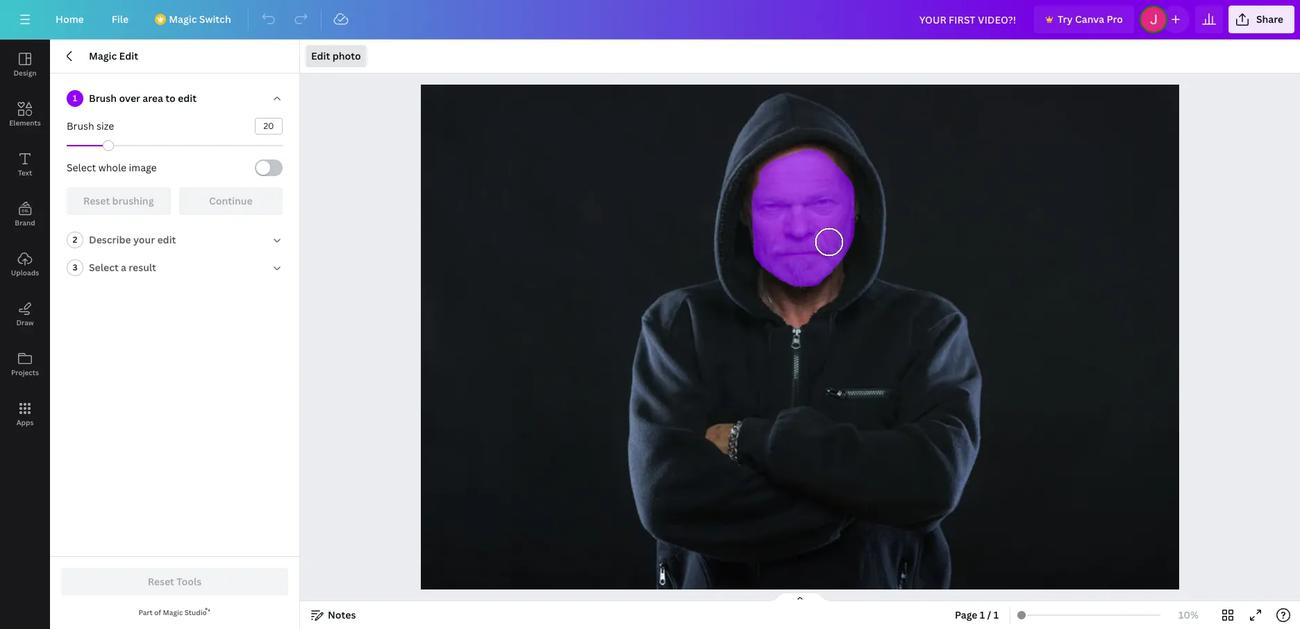 Task type: describe. For each thing, give the bounding box(es) containing it.
+
[[769, 548, 774, 561]]

select for select whole image
[[67, 161, 96, 174]]

brush over area to edit
[[89, 92, 197, 105]]

1 edit from the left
[[119, 49, 138, 63]]

magic for magic edit
[[89, 49, 117, 63]]

brush for brush size
[[67, 119, 94, 133]]

Brush size text field
[[256, 119, 282, 134]]

size
[[97, 119, 114, 133]]

select for select a result
[[89, 261, 119, 274]]

select whole image
[[67, 161, 157, 174]]

side panel tab list
[[0, 40, 50, 440]]

/
[[987, 609, 991, 622]]

0 horizontal spatial 1
[[73, 92, 77, 104]]

reset brushing button
[[67, 188, 170, 215]]

2 horizontal spatial 1
[[994, 609, 999, 622]]

add
[[776, 548, 796, 561]]

+ add page
[[769, 548, 821, 561]]

brush size
[[67, 119, 114, 133]]

share button
[[1228, 6, 1295, 33]]

edit photo
[[311, 49, 361, 63]]

try
[[1058, 13, 1073, 26]]

reset for reset brushing
[[83, 194, 110, 208]]

pro
[[1107, 13, 1123, 26]]

page
[[798, 548, 821, 561]]

magic switch
[[169, 13, 231, 26]]

2
[[73, 234, 77, 246]]

select a result
[[89, 261, 156, 274]]

magic switch button
[[145, 6, 242, 33]]

file button
[[101, 6, 140, 33]]

magic for magic switch
[[169, 13, 197, 26]]

design
[[13, 68, 36, 78]]

draw
[[16, 318, 34, 328]]

file
[[112, 13, 129, 26]]

apps
[[16, 418, 34, 428]]

notes
[[328, 609, 356, 622]]

elements
[[9, 118, 41, 128]]

describe your edit
[[89, 233, 176, 247]]

area
[[143, 92, 163, 105]]

reset tools
[[148, 576, 202, 589]]

edit inside dropdown button
[[311, 49, 330, 63]]

continue
[[209, 194, 253, 208]]

brush for brush over area to edit
[[89, 92, 117, 105]]

reset tools button
[[61, 569, 288, 597]]

home
[[56, 13, 84, 26]]

describe
[[89, 233, 131, 247]]

uploads button
[[0, 240, 50, 290]]

brand
[[15, 218, 35, 228]]

brushing
[[112, 194, 154, 208]]

tools
[[177, 576, 202, 589]]

design button
[[0, 40, 50, 90]]

result
[[129, 261, 156, 274]]

over
[[119, 92, 140, 105]]

page 1 / 1
[[955, 609, 999, 622]]

your
[[133, 233, 155, 247]]



Task type: vqa. For each thing, say whether or not it's contained in the screenshot.
The Instagram corresponding to Instagram Post (Square) 1080 × 1080 px
no



Task type: locate. For each thing, give the bounding box(es) containing it.
0 vertical spatial select
[[67, 161, 96, 174]]

select
[[67, 161, 96, 174], [89, 261, 119, 274]]

main menu bar
[[0, 0, 1300, 40]]

1
[[73, 92, 77, 104], [980, 609, 985, 622], [994, 609, 999, 622]]

magic down file dropdown button
[[89, 49, 117, 63]]

text button
[[0, 140, 50, 190]]

edit photo button
[[306, 45, 366, 67]]

elements button
[[0, 90, 50, 140]]

edit
[[119, 49, 138, 63], [311, 49, 330, 63]]

try canva pro button
[[1034, 6, 1134, 33]]

reset inside button
[[148, 576, 174, 589]]

2 edit from the left
[[311, 49, 330, 63]]

reset brushing
[[83, 194, 154, 208]]

magic studio
[[163, 608, 207, 618]]

draw button
[[0, 290, 50, 340]]

0 horizontal spatial edit
[[119, 49, 138, 63]]

reset left brushing on the top
[[83, 194, 110, 208]]

a
[[121, 261, 126, 274]]

1 horizontal spatial edit
[[178, 92, 197, 105]]

image
[[129, 161, 157, 174]]

1 vertical spatial brush
[[67, 119, 94, 133]]

share
[[1256, 13, 1283, 26]]

studio
[[185, 608, 207, 618]]

part of
[[138, 608, 163, 618]]

1 up brush size
[[73, 92, 77, 104]]

reset left tools
[[148, 576, 174, 589]]

magic inside button
[[169, 13, 197, 26]]

1 vertical spatial edit
[[157, 233, 176, 247]]

1 vertical spatial reset
[[148, 576, 174, 589]]

text
[[18, 168, 32, 178]]

1 left /
[[980, 609, 985, 622]]

canva
[[1075, 13, 1104, 26]]

select left a
[[89, 261, 119, 274]]

show pages image
[[767, 592, 833, 604]]

reset for reset tools
[[148, 576, 174, 589]]

edit right the "to"
[[178, 92, 197, 105]]

brush left over
[[89, 92, 117, 105]]

to
[[165, 92, 176, 105]]

0 vertical spatial reset
[[83, 194, 110, 208]]

try canva pro
[[1058, 13, 1123, 26]]

1 vertical spatial select
[[89, 261, 119, 274]]

0 vertical spatial magic
[[169, 13, 197, 26]]

magic right "of"
[[163, 608, 183, 618]]

1 horizontal spatial 1
[[980, 609, 985, 622]]

10% button
[[1166, 605, 1211, 627]]

brush
[[89, 92, 117, 105], [67, 119, 94, 133]]

whole
[[98, 161, 127, 174]]

magic
[[169, 13, 197, 26], [89, 49, 117, 63], [163, 608, 183, 618]]

1 vertical spatial magic
[[89, 49, 117, 63]]

1 horizontal spatial reset
[[148, 576, 174, 589]]

0 horizontal spatial reset
[[83, 194, 110, 208]]

edit left photo
[[311, 49, 330, 63]]

+ add page button
[[429, 541, 1161, 569]]

1 horizontal spatial edit
[[311, 49, 330, 63]]

uploads
[[11, 268, 39, 278]]

photo
[[332, 49, 361, 63]]

reset inside button
[[83, 194, 110, 208]]

0 vertical spatial edit
[[178, 92, 197, 105]]

continue button
[[179, 188, 283, 215]]

2 vertical spatial magic
[[163, 608, 183, 618]]

part
[[138, 608, 153, 618]]

home link
[[44, 6, 95, 33]]

Design title text field
[[908, 6, 1029, 33]]

projects
[[11, 368, 39, 378]]

apps button
[[0, 390, 50, 440]]

notes button
[[306, 605, 361, 627]]

magic left switch at the top
[[169, 13, 197, 26]]

magic for magic studio
[[163, 608, 183, 618]]

select left whole
[[67, 161, 96, 174]]

brand button
[[0, 190, 50, 240]]

switch
[[199, 13, 231, 26]]

edit right "your"
[[157, 233, 176, 247]]

brush left size at left top
[[67, 119, 94, 133]]

of
[[154, 608, 161, 618]]

edit
[[178, 92, 197, 105], [157, 233, 176, 247]]

10%
[[1179, 609, 1199, 622]]

3
[[73, 262, 77, 274]]

0 vertical spatial brush
[[89, 92, 117, 105]]

projects button
[[0, 340, 50, 390]]

0 horizontal spatial edit
[[157, 233, 176, 247]]

magic edit
[[89, 49, 138, 63]]

1 right /
[[994, 609, 999, 622]]

reset
[[83, 194, 110, 208], [148, 576, 174, 589]]

page
[[955, 609, 978, 622]]

edit down file dropdown button
[[119, 49, 138, 63]]



